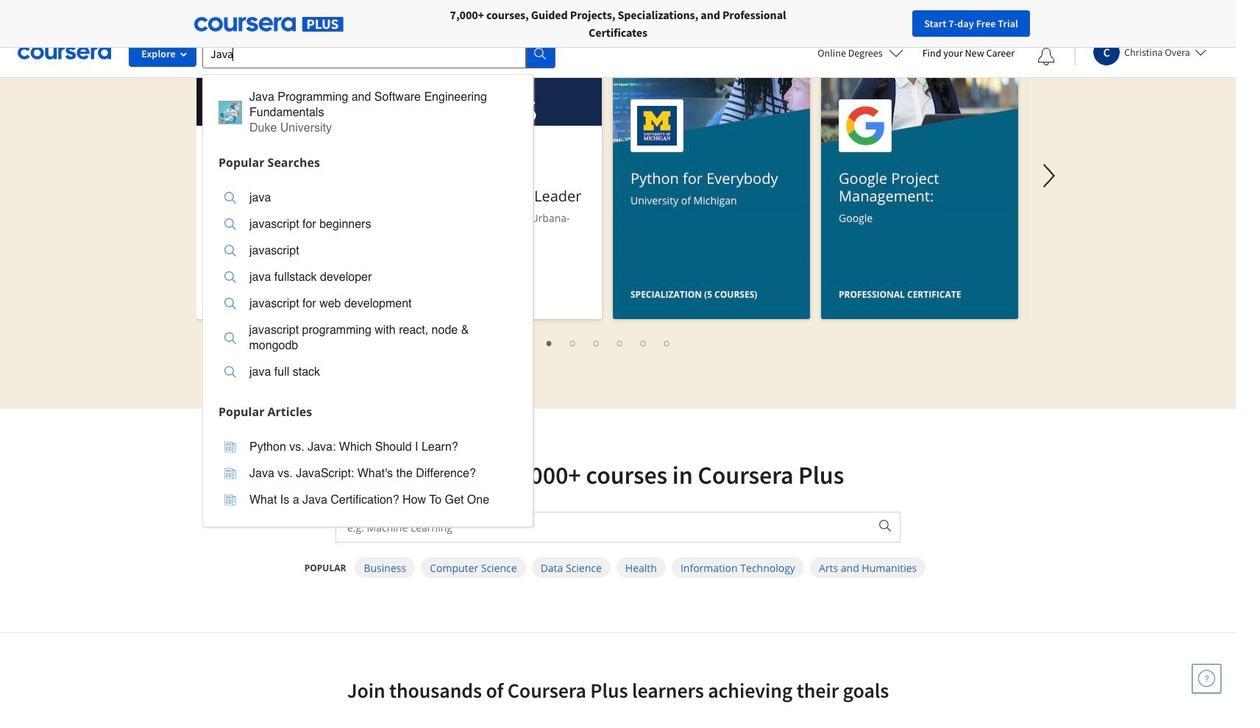 Task type: vqa. For each thing, say whether or not it's contained in the screenshot.
search box
yes



Task type: describe. For each thing, give the bounding box(es) containing it.
coursera plus image
[[194, 17, 344, 32]]

help center image
[[1198, 671, 1216, 688]]

2 list box from the top
[[203, 425, 533, 527]]

coursera image
[[18, 41, 111, 65]]

What do you want to learn? text field
[[202, 39, 526, 68]]

next slide image
[[1032, 158, 1067, 194]]

1 list box from the top
[[203, 176, 533, 399]]



Task type: locate. For each thing, give the bounding box(es) containing it.
e.g. Machine Learning text field
[[336, 513, 870, 542]]

list
[[204, 334, 1014, 352]]

0 vertical spatial list box
[[203, 176, 533, 399]]

1 vertical spatial list box
[[203, 425, 533, 527]]

suggestion image image
[[219, 101, 242, 124], [225, 192, 236, 204], [225, 219, 236, 230], [225, 245, 236, 257], [225, 272, 236, 283], [225, 298, 236, 310], [224, 332, 236, 344], [225, 367, 236, 378], [225, 442, 236, 453], [225, 468, 236, 480], [225, 495, 236, 506]]

list box
[[203, 176, 533, 399], [203, 425, 533, 527]]

None search field
[[202, 39, 556, 527]]

banner navigation
[[12, 0, 414, 29]]

autocomplete results list box
[[202, 74, 534, 527]]



